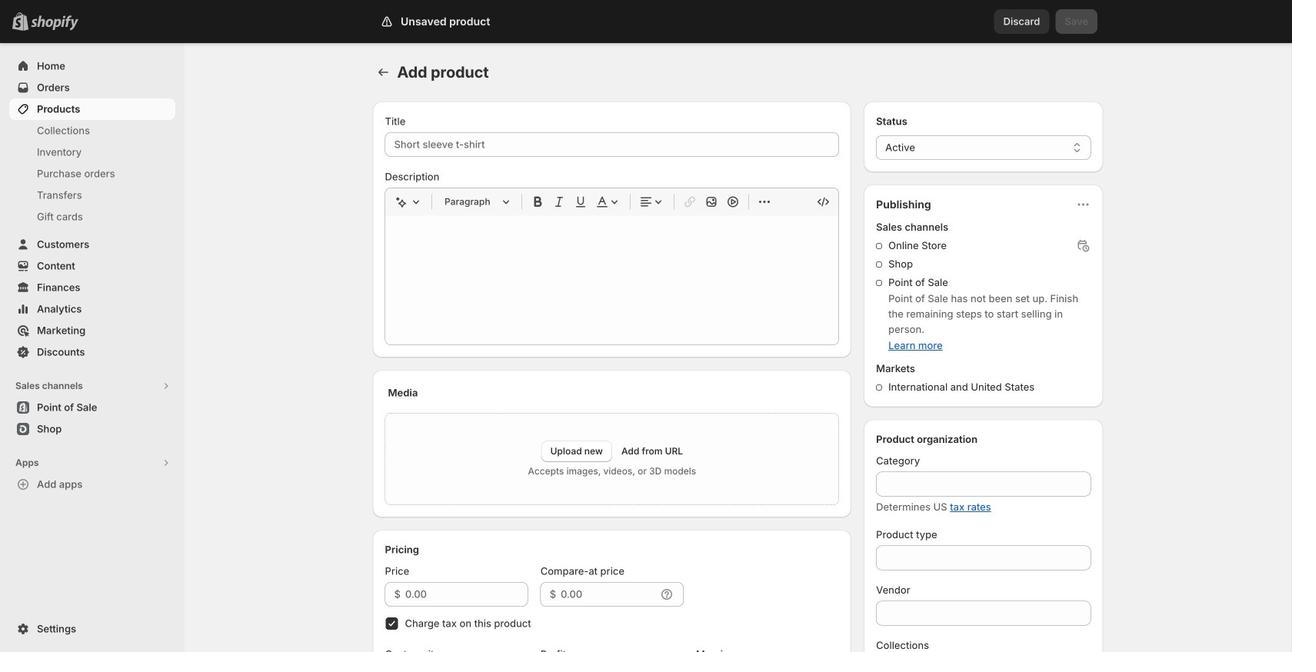 Task type: locate. For each thing, give the bounding box(es) containing it.
None text field
[[876, 472, 1091, 497], [876, 546, 1091, 570], [876, 472, 1091, 497], [876, 546, 1091, 570]]

None text field
[[876, 601, 1091, 626]]

  text field
[[405, 582, 528, 607]]

Short sleeve t-shirt text field
[[385, 132, 839, 157]]

shopify image
[[34, 15, 82, 31]]



Task type: describe. For each thing, give the bounding box(es) containing it.
0.00 text field
[[561, 582, 656, 607]]



Task type: vqa. For each thing, say whether or not it's contained in the screenshot.
 text field
yes



